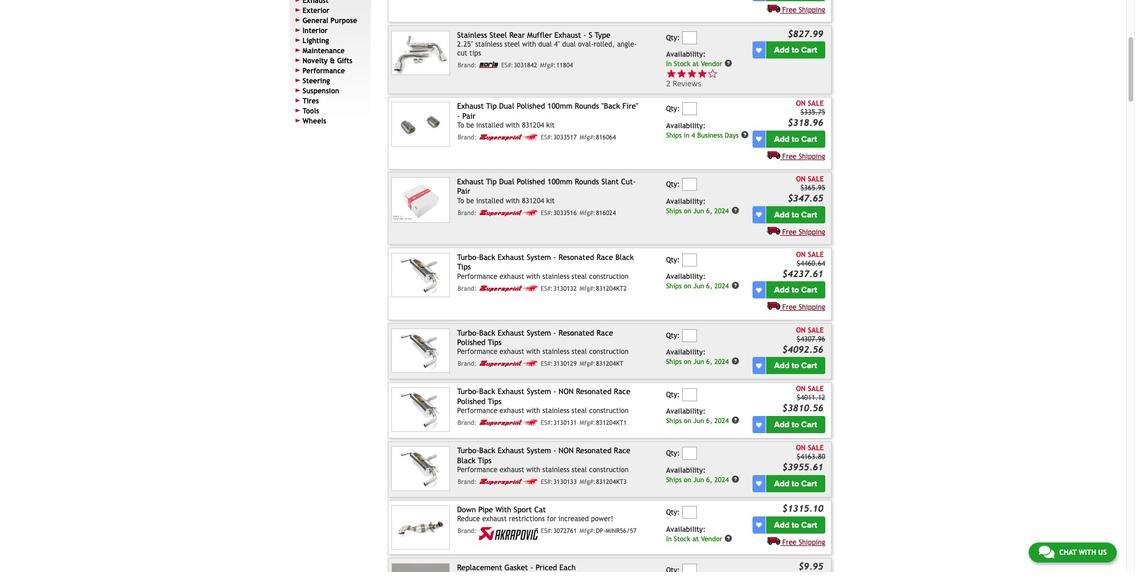 Task type: locate. For each thing, give the bounding box(es) containing it.
mfg#: right 3130133
[[580, 478, 596, 486]]

6, for $347.65
[[706, 207, 713, 215]]

construction up 831204kt3
[[589, 466, 629, 474]]

supersprint - corporate logo image down exhaust tip dual polished 100mm rounds slant cut- pair to be installed with 831204 kit
[[479, 209, 538, 217]]

tip inside "exhaust tip dual polished 100mm rounds "back fire" - pair to be installed with 831204 kit"
[[486, 102, 497, 111]]

shipping for $4237.61
[[799, 304, 826, 312]]

2 cart from the top
[[802, 134, 818, 144]]

to down $4092.56
[[792, 361, 799, 371]]

add to wish list image
[[756, 47, 762, 53], [756, 136, 762, 142], [756, 212, 762, 218], [756, 422, 762, 428], [756, 522, 762, 528]]

performance inside exterior general purpose interior lighting maintenance novelty & gifts performance steering suspension tires tools wheels
[[303, 67, 345, 75]]

2 ships from the top
[[666, 207, 682, 215]]

availability: ships on jun 6, 2024 for $4092.56
[[666, 348, 729, 366]]

2 rounds from the top
[[575, 177, 599, 186]]

es#: left 3031842
[[501, 62, 514, 69]]

to down $347.65
[[792, 210, 799, 220]]

add to cart down $3810.56
[[774, 420, 818, 430]]

1 horizontal spatial dual
[[562, 40, 576, 49]]

0 vertical spatial 100mm
[[548, 102, 573, 111]]

add to cart button down $4237.61
[[766, 282, 826, 299]]

0 vertical spatial vendor
[[701, 60, 723, 68]]

dual for $347.65
[[499, 177, 515, 186]]

to for $347.65
[[792, 210, 799, 220]]

free shipping image
[[767, 4, 780, 12], [767, 151, 780, 159]]

831204kt2
[[596, 285, 627, 292]]

question sign image
[[731, 282, 740, 290], [731, 357, 740, 366], [731, 416, 740, 425], [731, 475, 740, 484], [725, 534, 733, 543]]

1 horizontal spatial black
[[616, 253, 634, 262]]

1 100mm from the top
[[548, 102, 573, 111]]

with inside turbo-back exhaust system - resonated race polished tips performance exhaust with stainless steal construction
[[526, 348, 540, 356]]

mfg#: for $318.96
[[580, 134, 596, 141]]

7 brand: from the top
[[458, 478, 477, 486]]

mfg#: for $4237.61
[[580, 285, 596, 292]]

mfg#: left dp-
[[580, 528, 596, 535]]

0 vertical spatial add to wish list image
[[756, 287, 762, 293]]

exhaust down turbo-back exhaust system - non resonated race black tips link
[[500, 466, 524, 474]]

2 vertical spatial free shipping image
[[767, 537, 780, 545]]

es#: 3033516 mfg#: 816024
[[541, 209, 616, 216]]

business
[[698, 131, 723, 139]]

on inside on sale $4307.96 $4092.56
[[796, 326, 806, 335]]

sale for $347.65
[[808, 175, 824, 183]]

rounds
[[575, 102, 599, 111], [575, 177, 599, 186]]

1 vertical spatial kit
[[547, 197, 555, 205]]

1 tip from the top
[[486, 102, 497, 111]]

availability: ships on jun 6, 2024 for $3810.56
[[666, 407, 729, 425]]

$4237.61
[[783, 268, 824, 279]]

1 vertical spatial tip
[[486, 177, 497, 186]]

steal up 'es#: 3130129 mfg#: 831204kt'
[[572, 348, 587, 356]]

stainless up 3130132
[[543, 272, 570, 281]]

1 vertical spatial non
[[559, 447, 574, 456]]

exhaust inside turbo-back exhaust system - resonated race polished tips performance exhaust with stainless steal construction
[[498, 329, 525, 338]]

to for $318.96
[[792, 134, 799, 144]]

1 vertical spatial add to wish list image
[[756, 363, 762, 369]]

0 vertical spatial free shipping image
[[767, 226, 780, 235]]

in up the 2
[[666, 60, 672, 68]]

availability: ships on jun 6, 2024 for $3955.61
[[666, 466, 729, 484]]

free for $347.65
[[783, 228, 797, 236]]

tools link
[[303, 107, 319, 115]]

5 free from the top
[[783, 539, 797, 547]]

4 system from the top
[[527, 447, 551, 456]]

qty: for $4092.56
[[666, 332, 680, 340]]

non
[[559, 388, 574, 397], [559, 447, 574, 456]]

turbo-back exhaust system - resonated race black tips performance exhaust with stainless steal construction
[[457, 253, 634, 281]]

1 free from the top
[[783, 6, 797, 14]]

3 supersprint - corporate logo image from the top
[[479, 285, 538, 293]]

turbo-
[[457, 253, 479, 262], [457, 329, 479, 338], [457, 388, 479, 397], [457, 447, 479, 456]]

shipping up $4307.96
[[799, 304, 826, 312]]

1 vertical spatial 831204
[[522, 197, 544, 205]]

free for $318.96
[[783, 152, 797, 161]]

rounds inside exhaust tip dual polished 100mm rounds slant cut- pair to be installed with 831204 kit
[[575, 177, 599, 186]]

replacement
[[457, 564, 502, 572]]

brand: for $3810.56
[[458, 419, 477, 427]]

100mm up 3033516
[[548, 177, 573, 186]]

on for $3810.56
[[796, 385, 806, 394]]

- inside turbo-back exhaust system - non resonated race polished tips performance exhaust with stainless steal construction
[[554, 388, 556, 397]]

race inside turbo-back exhaust system - non resonated race black tips performance exhaust with stainless steal construction
[[614, 447, 631, 456]]

polished inside "exhaust tip dual polished 100mm rounds "back fire" - pair to be installed with 831204 kit"
[[517, 102, 545, 111]]

at
[[693, 60, 699, 68], [693, 535, 699, 543]]

1 vertical spatial question sign image
[[741, 131, 750, 139]]

1 installed from the top
[[476, 121, 504, 130]]

1 vertical spatial installed
[[476, 197, 504, 205]]

resonated inside turbo-back exhaust system - resonated race polished tips performance exhaust with stainless steal construction
[[559, 329, 594, 338]]

831204kt3
[[596, 478, 627, 486]]

831204 down exhaust tip dual polished 100mm rounds slant cut- pair link
[[522, 197, 544, 205]]

back inside "turbo-back exhaust system - resonated race black tips performance exhaust with stainless steal construction"
[[479, 253, 496, 262]]

1 831204 from the top
[[522, 121, 544, 130]]

4 sale from the top
[[808, 326, 824, 335]]

2 brand: from the top
[[458, 134, 477, 141]]

exhaust inside turbo-back exhaust system - non resonated race polished tips performance exhaust with stainless steal construction
[[498, 388, 525, 397]]

3 system from the top
[[527, 388, 551, 397]]

2 6, from the top
[[706, 282, 713, 290]]

0 vertical spatial installed
[[476, 121, 504, 130]]

gasket
[[505, 564, 528, 572]]

on inside on sale $335.75 $318.96
[[796, 100, 806, 108]]

on for $4092.56
[[684, 358, 692, 366]]

free shipping up $9.95
[[783, 539, 826, 547]]

resonated inside turbo-back exhaust system - non resonated race polished tips performance exhaust with stainless steal construction
[[576, 388, 612, 397]]

steel
[[505, 40, 520, 49]]

sale inside on sale $335.75 $318.96
[[808, 100, 824, 108]]

mfg#: left 816064
[[580, 134, 596, 141]]

resonated up 'es#: 3130129 mfg#: 831204kt'
[[559, 329, 594, 338]]

1 vertical spatial rounds
[[575, 177, 599, 186]]

supersprint - corporate logo image down turbo-back exhaust system - resonated race polished tips link
[[479, 360, 538, 368]]

chat
[[1060, 549, 1077, 557]]

6 on from the top
[[796, 444, 806, 453]]

rounds left "back at the top right
[[575, 102, 599, 111]]

on inside on sale $4460.64 $4237.61
[[796, 251, 806, 259]]

system inside turbo-back exhaust system - non resonated race polished tips performance exhaust with stainless steal construction
[[527, 388, 551, 397]]

mfg#: for $3810.56
[[580, 419, 596, 427]]

performance for polished
[[457, 348, 498, 356]]

5 to from the top
[[792, 361, 799, 371]]

None text field
[[682, 254, 697, 267], [682, 506, 697, 519], [682, 254, 697, 267], [682, 506, 697, 519]]

6 availability: from the top
[[666, 407, 706, 416]]

4 steal from the top
[[572, 466, 587, 474]]

es#3130132 - 831204kt2 - turbo-back exhaust system - resonated race black tips - performance exhaust with stainless steal construction - supersprint - mini image
[[391, 253, 450, 298]]

5 jun from the top
[[694, 476, 704, 484]]

0 vertical spatial be
[[466, 121, 474, 130]]

0 vertical spatial tip
[[486, 102, 497, 111]]

to for $3810.56
[[792, 420, 799, 430]]

1 vertical spatial stock
[[674, 535, 691, 543]]

kit down exhaust tip dual polished 100mm rounds slant cut- pair link
[[547, 197, 555, 205]]

es#: left 3130131
[[541, 419, 553, 427]]

free shipping up $4460.64
[[783, 228, 826, 236]]

turbo- for $4092.56
[[457, 329, 479, 338]]

tires link
[[303, 97, 319, 105]]

1 back from the top
[[479, 253, 496, 262]]

1 on from the top
[[796, 100, 806, 108]]

resonated down the "es#: 3130131 mfg#: 831204kt1"
[[576, 447, 612, 456]]

with down exhaust tip dual polished 100mm rounds "back fire" - pair "link"
[[506, 121, 520, 130]]

back for $3955.61
[[479, 447, 496, 456]]

0 vertical spatial to
[[457, 121, 464, 130]]

free shipping
[[783, 6, 826, 14], [783, 152, 826, 161], [783, 228, 826, 236], [783, 304, 826, 312], [783, 539, 826, 547]]

1 vertical spatial free shipping image
[[767, 302, 780, 310]]

1 vertical spatial to
[[457, 197, 464, 205]]

race down 831204kt1
[[614, 447, 631, 456]]

3 qty: from the top
[[666, 181, 680, 189]]

installed inside "exhaust tip dual polished 100mm rounds "back fire" - pair to be installed with 831204 kit"
[[476, 121, 504, 130]]

cart down $4092.56
[[802, 361, 818, 371]]

add to wish list image for $347.65
[[756, 212, 762, 218]]

2 reviews
[[666, 78, 702, 89]]

es#3130129 - 831204kt - turbo-back exhaust system - resonated race polished tips - performance exhaust with stainless steal construction - supersprint - mini image
[[391, 329, 450, 373]]

back
[[479, 253, 496, 262], [479, 329, 496, 338], [479, 388, 496, 397], [479, 447, 496, 456]]

construction inside turbo-back exhaust system - non resonated race black tips performance exhaust with stainless steal construction
[[589, 466, 629, 474]]

with inside 'stainless steel rear muffler exhaust - s type 2.25" stainless steel with dual 4" dual oval-rolled, angle- cut tips'
[[522, 40, 536, 49]]

dual inside "exhaust tip dual polished 100mm rounds "back fire" - pair to be installed with 831204 kit"
[[499, 102, 515, 111]]

add down $3955.61
[[774, 479, 790, 489]]

3 add from the top
[[774, 210, 790, 220]]

with down the "turbo-back exhaust system - non resonated race polished tips" link
[[526, 407, 540, 415]]

2 tip from the top
[[486, 177, 497, 186]]

7 add to cart from the top
[[774, 479, 818, 489]]

es#: left 3130132
[[541, 285, 553, 292]]

3 brand: from the top
[[458, 209, 477, 216]]

supersprint - corporate logo image for $3810.56
[[479, 419, 538, 427]]

add to cart down $318.96
[[774, 134, 818, 144]]

exterior general purpose interior lighting maintenance novelty & gifts performance steering suspension tires tools wheels
[[303, 6, 357, 125]]

add for $318.96
[[774, 134, 790, 144]]

steel
[[490, 31, 507, 40]]

0 vertical spatial rounds
[[575, 102, 599, 111]]

3 6, from the top
[[706, 358, 713, 366]]

be inside "exhaust tip dual polished 100mm rounds "back fire" - pair to be installed with 831204 kit"
[[466, 121, 474, 130]]

performance
[[303, 67, 345, 75], [457, 272, 498, 281], [457, 348, 498, 356], [457, 407, 498, 415], [457, 466, 498, 474]]

1 kit from the top
[[547, 121, 555, 130]]

exhaust inside "exhaust tip dual polished 100mm rounds "back fire" - pair to be installed with 831204 kit"
[[457, 102, 484, 111]]

es#3130131 - 831204kt1 - turbo-back exhaust system - non resonated race polished tips - performance exhaust with stainless steal construction - supersprint - mini image
[[391, 388, 450, 432]]

3 availability: ships on jun 6, 2024 from the top
[[666, 348, 729, 366]]

with
[[496, 506, 512, 515]]

qty: for $347.65
[[666, 181, 680, 189]]

exhaust inside "turbo-back exhaust system - resonated race black tips performance exhaust with stainless steal construction"
[[500, 272, 524, 281]]

non inside turbo-back exhaust system - non resonated race polished tips performance exhaust with stainless steal construction
[[559, 388, 574, 397]]

performance right es#3130129 - 831204kt - turbo-back exhaust system - resonated race polished tips - performance exhaust with stainless steal construction - supersprint - mini "image"
[[457, 348, 498, 356]]

with down turbo-back exhaust system - resonated race black tips link at top
[[526, 272, 540, 281]]

non down 3130131
[[559, 447, 574, 456]]

3 add to cart from the top
[[774, 210, 818, 220]]

resonated inside "turbo-back exhaust system - resonated race black tips performance exhaust with stainless steal construction"
[[559, 253, 594, 262]]

4 6, from the top
[[706, 417, 713, 425]]

0 horizontal spatial dual
[[538, 40, 552, 49]]

sale inside on sale $4460.64 $4237.61
[[808, 251, 824, 259]]

sale inside on sale $4307.96 $4092.56
[[808, 326, 824, 335]]

3 cart from the top
[[802, 210, 818, 220]]

2 be from the top
[[466, 197, 474, 205]]

exhaust down the down pipe with sport cat 'link'
[[482, 515, 507, 524]]

5 on from the top
[[796, 385, 806, 394]]

1 vertical spatial availability: in stock at vendor
[[666, 526, 723, 543]]

exhaust inside turbo-back exhaust system - non resonated race black tips performance exhaust with stainless steal construction
[[500, 466, 524, 474]]

installed
[[476, 121, 504, 130], [476, 197, 504, 205]]

system for $3810.56
[[527, 388, 551, 397]]

ships for $3810.56
[[666, 417, 682, 425]]

reviews
[[673, 78, 702, 89]]

turbo- inside turbo-back exhaust system - non resonated race black tips performance exhaust with stainless steal construction
[[457, 447, 479, 456]]

3 availability: from the top
[[666, 197, 706, 206]]

2 dual from the left
[[562, 40, 576, 49]]

availability: inside availability: ships in 4 business days
[[666, 122, 706, 130]]

6, for $4237.61
[[706, 282, 713, 290]]

question sign image for $347.65
[[731, 206, 740, 214]]

1 ships from the top
[[666, 131, 682, 139]]

5 supersprint - corporate logo image from the top
[[479, 419, 538, 427]]

on up $4307.96
[[796, 326, 806, 335]]

add down $3810.56
[[774, 420, 790, 430]]

831204
[[522, 121, 544, 130], [522, 197, 544, 205]]

3 turbo- from the top
[[457, 388, 479, 397]]

100mm inside "exhaust tip dual polished 100mm rounds "back fire" - pair to be installed with 831204 kit"
[[548, 102, 573, 111]]

4 add to cart from the top
[[774, 285, 818, 295]]

on
[[796, 100, 806, 108], [796, 175, 806, 183], [796, 251, 806, 259], [796, 326, 806, 335], [796, 385, 806, 394], [796, 444, 806, 453]]

0 vertical spatial 831204
[[522, 121, 544, 130]]

0 vertical spatial availability: in stock at vendor
[[666, 51, 723, 68]]

831204kt1
[[596, 419, 627, 427]]

2024 for $3810.56
[[715, 417, 729, 425]]

system up es#: 3130132 mfg#: 831204kt2
[[527, 253, 551, 262]]

in right minr56/57
[[666, 535, 672, 543]]

race up 831204kt2
[[597, 253, 613, 262]]

add to cart for $4237.61
[[774, 285, 818, 295]]

on up $4011.12
[[796, 385, 806, 394]]

supersprint - corporate logo image for $4092.56
[[479, 360, 538, 368]]

availability: for $4237.61
[[666, 273, 706, 281]]

turbo- right es#3130131 - 831204kt1 - turbo-back exhaust system - non resonated race polished tips - performance exhaust with stainless steal construction - supersprint - mini image
[[457, 388, 479, 397]]

- inside 'stainless steel rear muffler exhaust - s type 2.25" stainless steel with dual 4" dual oval-rolled, angle- cut tips'
[[584, 31, 587, 40]]

2 kit from the top
[[547, 197, 555, 205]]

es#:
[[501, 62, 514, 69], [541, 134, 553, 141], [541, 209, 553, 216], [541, 285, 553, 292], [541, 360, 553, 367], [541, 419, 553, 427], [541, 478, 553, 486], [541, 528, 553, 535]]

1 to from the top
[[457, 121, 464, 130]]

100mm inside exhaust tip dual polished 100mm rounds slant cut- pair to be installed with 831204 kit
[[548, 177, 573, 186]]

3 on from the top
[[684, 358, 692, 366]]

add to cart
[[774, 45, 818, 55], [774, 134, 818, 144], [774, 210, 818, 220], [774, 285, 818, 295], [774, 361, 818, 371], [774, 420, 818, 430], [774, 479, 818, 489], [774, 520, 818, 530]]

4 ships from the top
[[666, 358, 682, 366]]

dp-
[[596, 528, 606, 535]]

cart down $3955.61
[[802, 479, 818, 489]]

5 availability: from the top
[[666, 348, 706, 357]]

add to cart button for $4237.61
[[766, 282, 826, 299]]

construction up 831204kt
[[589, 348, 629, 356]]

non down 3130129
[[559, 388, 574, 397]]

es#3130133 - 831204kt3 - turbo-back exhaust system - non resonated race black tips - performance exhaust with stainless steal construction - supersprint - mini image
[[391, 447, 450, 491]]

jun for $4237.61
[[694, 282, 704, 290]]

with inside turbo-back exhaust system - non resonated race polished tips performance exhaust with stainless steal construction
[[526, 407, 540, 415]]

2 2024 from the top
[[715, 282, 729, 290]]

black
[[616, 253, 634, 262], [457, 456, 476, 465]]

tips inside turbo-back exhaust system - resonated race polished tips performance exhaust with stainless steal construction
[[488, 338, 502, 347]]

2 on from the top
[[796, 175, 806, 183]]

add to wish list image
[[756, 287, 762, 293], [756, 363, 762, 369], [756, 481, 762, 487]]

1 free shipping from the top
[[783, 6, 826, 14]]

es#: for $4237.61
[[541, 285, 553, 292]]

es#: left 3130129
[[541, 360, 553, 367]]

2 availability: ships on jun 6, 2024 from the top
[[666, 273, 729, 290]]

shipping up $9.95
[[799, 539, 826, 547]]

2 vertical spatial add to wish list image
[[756, 481, 762, 487]]

shipping up the $365.95
[[799, 152, 826, 161]]

exhaust
[[555, 31, 581, 40], [457, 102, 484, 111], [457, 177, 484, 186], [498, 253, 525, 262], [498, 329, 525, 338], [498, 388, 525, 397], [498, 447, 525, 456]]

2 back from the top
[[479, 329, 496, 338]]

to for $4092.56
[[792, 361, 799, 371]]

supersprint - corporate logo image for $318.96
[[479, 134, 538, 141]]

with inside "turbo-back exhaust system - resonated race black tips performance exhaust with stainless steal construction"
[[526, 272, 540, 281]]

exhaust inside exhaust tip dual polished 100mm rounds slant cut- pair to be installed with 831204 kit
[[457, 177, 484, 186]]

0 vertical spatial pair
[[462, 112, 476, 120]]

add down $827.99
[[774, 45, 790, 55]]

ships for $347.65
[[666, 207, 682, 215]]

to down $3810.56
[[792, 420, 799, 430]]

qty: for $3955.61
[[666, 450, 680, 458]]

6 ships from the top
[[666, 476, 682, 484]]

akrapovic - corporate logo image
[[479, 528, 538, 541]]

with down exhaust tip dual polished 100mm rounds slant cut- pair link
[[506, 197, 520, 205]]

3 construction from the top
[[589, 407, 629, 415]]

free shipping image
[[767, 226, 780, 235], [767, 302, 780, 310], [767, 537, 780, 545]]

race down 831204kt
[[614, 388, 631, 397]]

1 dual from the left
[[538, 40, 552, 49]]

7 cart from the top
[[802, 479, 818, 489]]

2 to from the top
[[792, 134, 799, 144]]

system inside turbo-back exhaust system - resonated race polished tips performance exhaust with stainless steal construction
[[527, 329, 551, 338]]

system up 'es#: 3130129 mfg#: 831204kt'
[[527, 329, 551, 338]]

on up $335.75
[[796, 100, 806, 108]]

polished up es#: 3033516 mfg#: 816024
[[517, 177, 545, 186]]

-
[[584, 31, 587, 40], [457, 112, 460, 120], [554, 253, 556, 262], [554, 329, 556, 338], [554, 388, 556, 397], [554, 447, 556, 456], [531, 564, 533, 572]]

s
[[589, 31, 593, 40]]

rounds for $318.96
[[575, 102, 599, 111]]

race inside "turbo-back exhaust system - resonated race black tips performance exhaust with stainless steal construction"
[[597, 253, 613, 262]]

0 vertical spatial in
[[666, 60, 672, 68]]

5 free shipping from the top
[[783, 539, 826, 547]]

turbo- inside turbo-back exhaust system - resonated race polished tips performance exhaust with stainless steal construction
[[457, 329, 479, 338]]

1 vertical spatial vendor
[[701, 535, 723, 543]]

0 vertical spatial non
[[559, 388, 574, 397]]

0 vertical spatial stock
[[674, 60, 691, 68]]

supersprint - corporate logo image down turbo-back exhaust system - non resonated race polished tips performance exhaust with stainless steal construction
[[479, 419, 538, 427]]

sale inside on sale $365.95 $347.65
[[808, 175, 824, 183]]

6 brand: from the top
[[458, 419, 477, 427]]

4 jun from the top
[[694, 417, 704, 425]]

question sign image for $318.96
[[741, 131, 750, 139]]

2024 for $4092.56
[[715, 358, 729, 366]]

system for $3955.61
[[527, 447, 551, 456]]

exhaust tip dual polished 100mm rounds slant cut- pair link
[[457, 177, 636, 196]]

4 availability: ships on jun 6, 2024 from the top
[[666, 407, 729, 425]]

ships inside availability: ships in 4 business days
[[666, 131, 682, 139]]

2 turbo- from the top
[[457, 329, 479, 338]]

add to cart button
[[766, 42, 826, 59], [766, 131, 826, 148], [766, 206, 826, 223], [766, 282, 826, 299], [766, 357, 826, 374], [766, 416, 826, 434], [766, 475, 826, 493], [766, 517, 826, 534]]

cart down $347.65
[[802, 210, 818, 220]]

5 add to cart from the top
[[774, 361, 818, 371]]

on inside on sale $365.95 $347.65
[[796, 175, 806, 183]]

add down $4092.56
[[774, 361, 790, 371]]

5 on from the top
[[684, 476, 692, 484]]

add to cart for $347.65
[[774, 210, 818, 220]]

performance inside turbo-back exhaust system - resonated race polished tips performance exhaust with stainless steal construction
[[457, 348, 498, 356]]

7 to from the top
[[792, 479, 799, 489]]

tip
[[486, 102, 497, 111], [486, 177, 497, 186]]

polished down 3031842
[[517, 102, 545, 111]]

1 vertical spatial be
[[466, 197, 474, 205]]

add down $4237.61
[[774, 285, 790, 295]]

sale up $335.75
[[808, 100, 824, 108]]

stainless down steel
[[476, 40, 503, 49]]

black inside turbo-back exhaust system - non resonated race black tips performance exhaust with stainless steal construction
[[457, 456, 476, 465]]

steal inside turbo-back exhaust system - resonated race polished tips performance exhaust with stainless steal construction
[[572, 348, 587, 356]]

on up $4460.64
[[796, 251, 806, 259]]

availability: in stock at vendor
[[666, 51, 723, 68], [666, 526, 723, 543]]

add down $1315.10
[[774, 520, 790, 530]]

add to cart button down $318.96
[[766, 131, 826, 148]]

0 horizontal spatial black
[[457, 456, 476, 465]]

add to wish list image for $318.96
[[756, 136, 762, 142]]

dual inside exhaust tip dual polished 100mm rounds slant cut- pair to be installed with 831204 kit
[[499, 177, 515, 186]]

vendor
[[701, 60, 723, 68], [701, 535, 723, 543]]

performance inside "turbo-back exhaust system - resonated race black tips performance exhaust with stainless steal construction"
[[457, 272, 498, 281]]

0 vertical spatial black
[[616, 253, 634, 262]]

831204 inside "exhaust tip dual polished 100mm rounds "back fire" - pair to be installed with 831204 kit"
[[522, 121, 544, 130]]

on for $4092.56
[[796, 326, 806, 335]]

system inside turbo-back exhaust system - non resonated race black tips performance exhaust with stainless steal construction
[[527, 447, 551, 456]]

to down $827.99
[[792, 45, 799, 55]]

free shipping up the $365.95
[[783, 152, 826, 161]]

add to cart button down $3810.56
[[766, 416, 826, 434]]

on for $347.65
[[796, 175, 806, 183]]

None text field
[[682, 31, 697, 44], [682, 103, 697, 116], [682, 178, 697, 191], [682, 329, 697, 342], [682, 388, 697, 401], [682, 447, 697, 460], [682, 564, 697, 572], [682, 31, 697, 44], [682, 103, 697, 116], [682, 178, 697, 191], [682, 329, 697, 342], [682, 388, 697, 401], [682, 447, 697, 460], [682, 564, 697, 572]]

supersprint - corporate logo image
[[479, 134, 538, 141], [479, 209, 538, 217], [479, 285, 538, 293], [479, 360, 538, 368], [479, 419, 538, 427], [479, 478, 538, 486]]

jun for $3955.61
[[694, 476, 704, 484]]

to
[[792, 45, 799, 55], [792, 134, 799, 144], [792, 210, 799, 220], [792, 285, 799, 295], [792, 361, 799, 371], [792, 420, 799, 430], [792, 479, 799, 489], [792, 520, 799, 530]]

4 construction from the top
[[589, 466, 629, 474]]

on for $318.96
[[796, 100, 806, 108]]

free
[[783, 6, 797, 14], [783, 152, 797, 161], [783, 228, 797, 236], [783, 304, 797, 312], [783, 539, 797, 547]]

4 free shipping from the top
[[783, 304, 826, 312]]

steal inside "turbo-back exhaust system - resonated race black tips performance exhaust with stainless steal construction"
[[572, 272, 587, 281]]

mfg#: left 816024 at right
[[580, 209, 596, 216]]

on sale $4307.96 $4092.56
[[783, 326, 826, 355]]

add to cart down $347.65
[[774, 210, 818, 220]]

down pipe with sport cat link
[[457, 506, 546, 515]]

3 add to wish list image from the top
[[756, 481, 762, 487]]

sale up $4011.12
[[808, 385, 824, 394]]

add to cart for $3955.61
[[774, 479, 818, 489]]

stock
[[674, 60, 691, 68], [674, 535, 691, 543]]

qty:
[[666, 34, 680, 42], [666, 105, 680, 113], [666, 181, 680, 189], [666, 256, 680, 264], [666, 332, 680, 340], [666, 391, 680, 399], [666, 450, 680, 458], [666, 509, 680, 517]]

steal
[[572, 272, 587, 281], [572, 348, 587, 356], [572, 407, 587, 415], [572, 466, 587, 474]]

8 to from the top
[[792, 520, 799, 530]]

on for $3810.56
[[684, 417, 692, 425]]

5 add to wish list image from the top
[[756, 522, 762, 528]]

3 2024 from the top
[[715, 358, 729, 366]]

turbo- inside turbo-back exhaust system - non resonated race polished tips performance exhaust with stainless steal construction
[[457, 388, 479, 397]]

to down $318.96
[[792, 134, 799, 144]]

1 2024 from the top
[[715, 207, 729, 215]]

1 availability: in stock at vendor from the top
[[666, 51, 723, 68]]

supersprint - corporate logo image for $347.65
[[479, 209, 538, 217]]

sale up $4163.80 at the bottom
[[808, 444, 824, 453]]

2 vertical spatial question sign image
[[731, 206, 740, 214]]

2 to from the top
[[457, 197, 464, 205]]

1 non from the top
[[559, 388, 574, 397]]

star image
[[666, 68, 677, 79], [687, 68, 697, 79], [697, 68, 708, 79]]

question sign image
[[725, 59, 733, 68], [741, 131, 750, 139], [731, 206, 740, 214]]

maintenance link
[[303, 46, 345, 55]]

es#: left 3033516
[[541, 209, 553, 216]]

add to cart button down $3955.61
[[766, 475, 826, 493]]

1 free shipping image from the top
[[767, 226, 780, 235]]

add to wish list image for $3810.56
[[756, 422, 762, 428]]

jun
[[694, 207, 704, 215], [694, 282, 704, 290], [694, 358, 704, 366], [694, 417, 704, 425], [694, 476, 704, 484]]

stainless
[[476, 40, 503, 49], [543, 272, 570, 281], [543, 348, 570, 356], [543, 407, 570, 415], [543, 466, 570, 474]]

shipping
[[799, 6, 826, 14], [799, 152, 826, 161], [799, 228, 826, 236], [799, 304, 826, 312], [799, 539, 826, 547]]

sale up the $365.95
[[808, 175, 824, 183]]

free down $1315.10
[[783, 539, 797, 547]]

- down 3130131
[[554, 447, 556, 456]]

cut-
[[621, 177, 636, 186]]

6, for $3955.61
[[706, 476, 713, 484]]

polished
[[517, 102, 545, 111], [517, 177, 545, 186], [457, 338, 486, 347], [457, 397, 486, 406]]

on up the $365.95
[[796, 175, 806, 183]]

1 vertical spatial in
[[666, 535, 672, 543]]

0 vertical spatial kit
[[547, 121, 555, 130]]

on inside 'on sale $4163.80 $3955.61'
[[796, 444, 806, 453]]

add to cart button for $318.96
[[766, 131, 826, 148]]

add to wish list image for $4237.61
[[756, 287, 762, 293]]

non for $3810.56
[[559, 388, 574, 397]]

ships for $3955.61
[[666, 476, 682, 484]]

3 on from the top
[[796, 251, 806, 259]]

reduce
[[457, 515, 480, 524]]

supersprint - corporate logo image for $3955.61
[[479, 478, 538, 486]]

free up $827.99
[[783, 6, 797, 14]]

construction up 831204kt1
[[589, 407, 629, 415]]

system inside "turbo-back exhaust system - resonated race black tips performance exhaust with stainless steal construction"
[[527, 253, 551, 262]]

performance inside turbo-back exhaust system - non resonated race polished tips performance exhaust with stainless steal construction
[[457, 407, 498, 415]]

4 supersprint - corporate logo image from the top
[[479, 360, 538, 368]]

to down $4237.61
[[792, 285, 799, 295]]

1 brand: from the top
[[458, 62, 477, 69]]

steal up es#: 3130132 mfg#: 831204kt2
[[572, 272, 587, 281]]

2 vendor from the top
[[701, 535, 723, 543]]

black up 831204kt2
[[616, 253, 634, 262]]

4 on from the top
[[684, 417, 692, 425]]

1 vertical spatial at
[[693, 535, 699, 543]]

race inside turbo-back exhaust system - resonated race polished tips performance exhaust with stainless steal construction
[[597, 329, 613, 338]]

3 sale from the top
[[808, 251, 824, 259]]

1 vertical spatial dual
[[499, 177, 515, 186]]

add
[[774, 45, 790, 55], [774, 134, 790, 144], [774, 210, 790, 220], [774, 285, 790, 295], [774, 361, 790, 371], [774, 420, 790, 430], [774, 479, 790, 489], [774, 520, 790, 530]]

supersprint - corporate logo image down "turbo-back exhaust system - resonated race black tips performance exhaust with stainless steal construction" at the top of the page
[[479, 285, 538, 293]]

exhaust inside turbo-back exhaust system - non resonated race polished tips performance exhaust with stainless steal construction
[[500, 407, 524, 415]]

back inside turbo-back exhaust system - non resonated race polished tips performance exhaust with stainless steal construction
[[479, 388, 496, 397]]

non for $3955.61
[[559, 447, 574, 456]]

2 stock from the top
[[674, 535, 691, 543]]

2 installed from the top
[[476, 197, 504, 205]]

free for $4237.61
[[783, 304, 797, 312]]

free shipping for $4237.61
[[783, 304, 826, 312]]

exhaust down turbo-back exhaust system - resonated race polished tips link
[[500, 348, 524, 356]]

2 dual from the top
[[499, 177, 515, 186]]

100mm for $347.65
[[548, 177, 573, 186]]

construction
[[589, 272, 629, 281], [589, 348, 629, 356], [589, 407, 629, 415], [589, 466, 629, 474]]

installed inside exhaust tip dual polished 100mm rounds slant cut- pair to be installed with 831204 kit
[[476, 197, 504, 205]]

add to cart button for $3955.61
[[766, 475, 826, 493]]

performance down novelty & gifts link
[[303, 67, 345, 75]]

es#3033517 - 816064 - exhaust tip dual polished 100mm rounds "back fire" - pair - to be installed with 831204 kit - supersprint - mini image
[[391, 102, 450, 146]]

0 vertical spatial at
[[693, 60, 699, 68]]

cut
[[457, 49, 468, 58]]

0 vertical spatial free shipping image
[[767, 4, 780, 12]]

ships
[[666, 131, 682, 139], [666, 207, 682, 215], [666, 282, 682, 290], [666, 358, 682, 366], [666, 417, 682, 425], [666, 476, 682, 484]]

availability: ships on jun 6, 2024
[[666, 197, 729, 215], [666, 273, 729, 290], [666, 348, 729, 366], [666, 407, 729, 425], [666, 466, 729, 484]]

5 sale from the top
[[808, 385, 824, 394]]

question sign image for $3955.61
[[731, 475, 740, 484]]

$365.95
[[801, 184, 826, 192]]

exhaust down turbo-back exhaust system - resonated race black tips link at top
[[500, 272, 524, 281]]

to
[[457, 121, 464, 130], [457, 197, 464, 205]]

qty: for $3810.56
[[666, 391, 680, 399]]

4 turbo- from the top
[[457, 447, 479, 456]]

add to cart button for $4092.56
[[766, 357, 826, 374]]

availability: for $318.96
[[666, 122, 706, 130]]

turbo- right "es#3130132 - 831204kt2 - turbo-back exhaust system - resonated race black tips - performance exhaust with stainless steal construction - supersprint - mini" "image" at the left
[[457, 253, 479, 262]]

3 add to wish list image from the top
[[756, 212, 762, 218]]

1 vertical spatial free shipping image
[[767, 151, 780, 159]]

mfg#: for $347.65
[[580, 209, 596, 216]]

add down $347.65
[[774, 210, 790, 220]]

race
[[597, 253, 613, 262], [597, 329, 613, 338], [614, 388, 631, 397], [614, 447, 631, 456]]

2024 for $4237.61
[[715, 282, 729, 290]]

100mm up 3033517
[[548, 102, 573, 111]]

rounds left 'slant'
[[575, 177, 599, 186]]

down
[[457, 506, 476, 515]]

rounds inside "exhaust tip dual polished 100mm rounds "back fire" - pair to be installed with 831204 kit"
[[575, 102, 599, 111]]

1 vertical spatial black
[[457, 456, 476, 465]]

add down $318.96
[[774, 134, 790, 144]]

4"
[[554, 40, 560, 49]]

chat with us
[[1060, 549, 1107, 557]]

to down $1315.10
[[792, 520, 799, 530]]

to for $4237.61
[[792, 285, 799, 295]]

cart down $1315.10
[[802, 520, 818, 530]]

1 vertical spatial pair
[[457, 187, 471, 196]]

816064
[[596, 134, 616, 141]]

mfg#: right 3130131
[[580, 419, 596, 427]]

0 vertical spatial dual
[[499, 102, 515, 111]]

performance right es#3130131 - 831204kt1 - turbo-back exhaust system - non resonated race polished tips - performance exhaust with stainless steal construction - supersprint - mini image
[[457, 407, 498, 415]]

sale inside 'on sale $4163.80 $3955.61'
[[808, 444, 824, 453]]

tips
[[470, 49, 481, 58]]

1 vertical spatial 100mm
[[548, 177, 573, 186]]

$9.95
[[799, 561, 824, 572]]

purpose
[[331, 16, 357, 25]]

free shipping for $347.65
[[783, 228, 826, 236]]



Task type: describe. For each thing, give the bounding box(es) containing it.
question sign image for $4237.61
[[731, 282, 740, 290]]

831204 inside exhaust tip dual polished 100mm rounds slant cut- pair to be installed with 831204 kit
[[522, 197, 544, 205]]

3031842
[[514, 62, 537, 69]]

on for $347.65
[[684, 207, 692, 215]]

brand: for $3955.61
[[458, 478, 477, 486]]

8 add from the top
[[774, 520, 790, 530]]

3072761
[[554, 528, 577, 535]]

qty: for $4237.61
[[666, 256, 680, 264]]

qty: for $318.96
[[666, 105, 680, 113]]

sale for $3955.61
[[808, 444, 824, 453]]

exhaust tip dual polished 100mm rounds "back fire" - pair link
[[457, 102, 639, 120]]

free shipping image for $347.65
[[767, 226, 780, 235]]

stainless inside 'stainless steel rear muffler exhaust - s type 2.25" stainless steel with dual 4" dual oval-rolled, angle- cut tips'
[[476, 40, 503, 49]]

fire"
[[623, 102, 639, 111]]

suspension
[[303, 87, 339, 95]]

availability: for $4092.56
[[666, 348, 706, 357]]

es#: for $318.96
[[541, 134, 553, 141]]

maintenance
[[303, 46, 345, 55]]

exhaust tip dual polished 100mm rounds slant cut- pair to be installed with 831204 kit
[[457, 177, 636, 205]]

pair inside exhaust tip dual polished 100mm rounds slant cut- pair to be installed with 831204 kit
[[457, 187, 471, 196]]

exhaust inside down pipe with sport cat reduce exhaust restrictions for increased power!
[[482, 515, 507, 524]]

stainless inside turbo-back exhaust system - resonated race polished tips performance exhaust with stainless steal construction
[[543, 348, 570, 356]]

es#: 3033517 mfg#: 816064
[[541, 134, 616, 141]]

es#2992109 - f3091 - replacement gasket - priced each - 3" gasket for milltek sport - 2 bolt flange - milltek sport - audi volkswagen mercedes benz mini image
[[391, 564, 450, 572]]

ships for $4092.56
[[666, 358, 682, 366]]

cart for $4237.61
[[802, 285, 818, 295]]

availability: for $3955.61
[[666, 466, 706, 475]]

interior
[[303, 26, 328, 35]]

8 cart from the top
[[802, 520, 818, 530]]

stainless steel rear muffler exhaust - s type 2.25" stainless steel with dual 4" dual oval-rolled, angle- cut tips
[[457, 31, 637, 58]]

stainless inside turbo-back exhaust system - non resonated race polished tips performance exhaust with stainless steal construction
[[543, 407, 570, 415]]

kit inside exhaust tip dual polished 100mm rounds slant cut- pair to be installed with 831204 kit
[[547, 197, 555, 205]]

1 add from the top
[[774, 45, 790, 55]]

system for $4092.56
[[527, 329, 551, 338]]

1 qty: from the top
[[666, 34, 680, 42]]

angle-
[[617, 40, 637, 49]]

- inside "exhaust tip dual polished 100mm rounds "back fire" - pair to be installed with 831204 kit"
[[457, 112, 460, 120]]

add to cart for $318.96
[[774, 134, 818, 144]]

black inside "turbo-back exhaust system - resonated race black tips performance exhaust with stainless steal construction"
[[616, 253, 634, 262]]

2.25"
[[457, 40, 473, 49]]

on sale $4011.12 $3810.56
[[783, 385, 826, 414]]

$4163.80
[[797, 453, 826, 461]]

3033517
[[554, 134, 577, 141]]

exhaust inside turbo-back exhaust system - resonated race polished tips performance exhaust with stainless steal construction
[[500, 348, 524, 356]]

3 star image from the left
[[697, 68, 708, 79]]

es#: down for
[[541, 528, 553, 535]]

$4307.96
[[797, 335, 826, 343]]

tools
[[303, 107, 319, 115]]

8 add to cart from the top
[[774, 520, 818, 530]]

steering link
[[303, 77, 330, 85]]

831204kt
[[596, 360, 624, 367]]

exhaust inside turbo-back exhaust system - non resonated race black tips performance exhaust with stainless steal construction
[[498, 447, 525, 456]]

ships for $4237.61
[[666, 282, 682, 290]]

1 to from the top
[[792, 45, 799, 55]]

1 in from the top
[[666, 60, 672, 68]]

sport
[[514, 506, 532, 515]]

increased
[[559, 515, 589, 524]]

free shipping for $318.96
[[783, 152, 826, 161]]

add to wish list image for $4092.56
[[756, 363, 762, 369]]

exterior
[[303, 6, 330, 15]]

brand: for $347.65
[[458, 209, 477, 216]]

cart for $3955.61
[[802, 479, 818, 489]]

1 availability: from the top
[[666, 51, 706, 59]]

sale for $3810.56
[[808, 385, 824, 394]]

supersprint - corporate logo image for $4237.61
[[479, 285, 538, 293]]

8 brand: from the top
[[458, 528, 477, 535]]

816024
[[596, 209, 616, 216]]

add to wish list image for $3955.61
[[756, 481, 762, 487]]

es#: 3130129 mfg#: 831204kt
[[541, 360, 624, 367]]

turbo- inside "turbo-back exhaust system - resonated race black tips performance exhaust with stainless steal construction"
[[457, 253, 479, 262]]

on for $3955.61
[[796, 444, 806, 453]]

brand: for $4092.56
[[458, 360, 477, 367]]

wheels link
[[303, 117, 326, 125]]

question sign image for $3810.56
[[731, 416, 740, 425]]

polished inside exhaust tip dual polished 100mm rounds slant cut- pair to be installed with 831204 kit
[[517, 177, 545, 186]]

11804
[[556, 62, 573, 69]]

availability: for $347.65
[[666, 197, 706, 206]]

tips inside turbo-back exhaust system - non resonated race black tips performance exhaust with stainless steal construction
[[478, 456, 492, 465]]

3 free shipping image from the top
[[767, 537, 780, 545]]

es#: 3130132 mfg#: 831204kt2
[[541, 285, 627, 292]]

5 shipping from the top
[[799, 539, 826, 547]]

novelty
[[303, 57, 328, 65]]

gifts
[[337, 57, 353, 65]]

- inside "turbo-back exhaust system - resonated race black tips performance exhaust with stainless steal construction"
[[554, 253, 556, 262]]

$335.75
[[801, 108, 826, 117]]

es#3072761 - dp-minr56/57 - down pipe with sport cat - reduce exhaust restrictions for increased power! - akrapovic - mini image
[[391, 506, 450, 550]]

on for $3955.61
[[684, 476, 692, 484]]

es#: for $4092.56
[[541, 360, 553, 367]]

interior link
[[303, 26, 328, 35]]

novelty & gifts link
[[303, 57, 353, 65]]

es#: 3130131 mfg#: 831204kt1
[[541, 419, 627, 427]]

turbo- for $3810.56
[[457, 388, 479, 397]]

with left us
[[1079, 549, 1097, 557]]

wheels
[[303, 117, 326, 125]]

sale for $4092.56
[[808, 326, 824, 335]]

add to cart button for $3810.56
[[766, 416, 826, 434]]

tip for $347.65
[[486, 177, 497, 186]]

borla - corporate logo image
[[479, 62, 498, 68]]

turbo-back exhaust system - non resonated race black tips performance exhaust with stainless steal construction
[[457, 447, 631, 474]]

cart for $347.65
[[802, 210, 818, 220]]

2
[[666, 78, 671, 89]]

8 availability: from the top
[[666, 526, 706, 534]]

3033516
[[554, 209, 577, 216]]

2024 for $347.65
[[715, 207, 729, 215]]

turbo-back exhaust system - resonated race black tips link
[[457, 253, 634, 272]]

polished inside turbo-back exhaust system - resonated race polished tips performance exhaust with stainless steal construction
[[457, 338, 486, 347]]

es#: 3130133 mfg#: 831204kt3
[[541, 478, 627, 486]]

general
[[303, 16, 328, 25]]

on sale $365.95 $347.65
[[788, 175, 826, 203]]

8 add to cart button from the top
[[766, 517, 826, 534]]

tips inside turbo-back exhaust system - non resonated race polished tips performance exhaust with stainless steal construction
[[488, 397, 502, 406]]

es#: for $3810.56
[[541, 419, 553, 427]]

- left priced
[[531, 564, 533, 572]]

2 star image from the left
[[687, 68, 697, 79]]

rolled,
[[594, 40, 615, 49]]

priced
[[536, 564, 557, 572]]

on for $4237.61
[[684, 282, 692, 290]]

1 add to cart from the top
[[774, 45, 818, 55]]

stainless inside "turbo-back exhaust system - resonated race black tips performance exhaust with stainless steal construction"
[[543, 272, 570, 281]]

shipping for $347.65
[[799, 228, 826, 236]]

on sale $4163.80 $3955.61
[[783, 444, 826, 473]]

$827.99
[[788, 28, 824, 39]]

pipe
[[479, 506, 493, 515]]

suspension link
[[303, 87, 339, 95]]

availability: for $3810.56
[[666, 407, 706, 416]]

steal inside turbo-back exhaust system - non resonated race polished tips performance exhaust with stainless steal construction
[[572, 407, 587, 415]]

1 2 reviews link from the top
[[666, 68, 751, 89]]

replacement gasket - priced each link
[[457, 564, 576, 572]]

exhaust tip dual polished 100mm rounds "back fire" - pair to be installed with 831204 kit
[[457, 102, 639, 130]]

$1315.10
[[783, 503, 824, 514]]

type
[[595, 31, 611, 40]]

sale for $318.96
[[808, 100, 824, 108]]

replacement gasket - priced each
[[457, 564, 576, 572]]

- inside turbo-back exhaust system - resonated race polished tips performance exhaust with stainless steal construction
[[554, 329, 556, 338]]

pair inside "exhaust tip dual polished 100mm rounds "back fire" - pair to be installed with 831204 kit"
[[462, 112, 476, 120]]

construction inside "turbo-back exhaust system - resonated race black tips performance exhaust with stainless steal construction"
[[589, 272, 629, 281]]

add for $4092.56
[[774, 361, 790, 371]]

$318.96
[[788, 117, 824, 128]]

$4460.64
[[797, 260, 826, 268]]

with inside "exhaust tip dual polished 100mm rounds "back fire" - pair to be installed with 831204 kit"
[[506, 121, 520, 130]]

rounds for $347.65
[[575, 177, 599, 186]]

add for $3810.56
[[774, 420, 790, 430]]

2 2 reviews link from the top
[[666, 78, 718, 89]]

cart for $3810.56
[[802, 420, 818, 430]]

3130133
[[554, 478, 577, 486]]

3130132
[[554, 285, 577, 292]]

2024 for $3955.61
[[715, 476, 729, 484]]

tips inside "turbo-back exhaust system - resonated race black tips performance exhaust with stainless steal construction"
[[457, 263, 471, 272]]

add for $347.65
[[774, 210, 790, 220]]

in
[[684, 131, 690, 139]]

general purpose link
[[303, 16, 357, 25]]

construction inside turbo-back exhaust system - non resonated race polished tips performance exhaust with stainless steal construction
[[589, 407, 629, 415]]

exhaust inside "turbo-back exhaust system - resonated race black tips performance exhaust with stainless steal construction"
[[498, 253, 525, 262]]

es#: 3031842 mfg#: 11804
[[501, 62, 573, 69]]

&
[[330, 57, 335, 65]]

"back
[[602, 102, 620, 111]]

add to cart button for $347.65
[[766, 206, 826, 223]]

restrictions
[[509, 515, 545, 524]]

2 free shipping image from the top
[[767, 151, 780, 159]]

1 add to wish list image from the top
[[756, 47, 762, 53]]

with inside turbo-back exhaust system - non resonated race black tips performance exhaust with stainless steal construction
[[526, 466, 540, 474]]

mfg#: for $4092.56
[[580, 360, 596, 367]]

availability: ships on jun 6, 2024 for $347.65
[[666, 197, 729, 215]]

performance for &
[[303, 67, 345, 75]]

$347.65
[[788, 193, 824, 203]]

add to cart for $4092.56
[[774, 361, 818, 371]]

to for $3955.61
[[792, 479, 799, 489]]

1 vendor from the top
[[701, 60, 723, 68]]

down pipe with sport cat reduce exhaust restrictions for increased power!
[[457, 506, 613, 524]]

1 add to cart button from the top
[[766, 42, 826, 59]]

availability: ships in 4 business days
[[666, 122, 739, 139]]

es#: for $347.65
[[541, 209, 553, 216]]

mfg#: for $3955.61
[[580, 478, 596, 486]]

3130129
[[554, 360, 577, 367]]

polished inside turbo-back exhaust system - non resonated race polished tips performance exhaust with stainless steal construction
[[457, 397, 486, 406]]

star image
[[677, 68, 687, 79]]

stainless inside turbo-back exhaust system - non resonated race black tips performance exhaust with stainless steal construction
[[543, 466, 570, 474]]

resonated inside turbo-back exhaust system - non resonated race black tips performance exhaust with stainless steal construction
[[576, 447, 612, 456]]

es#3031842 - 11804 - stainless steel rear muffler exhaust - s type - 2.25" stainless steel with dual 4" dual oval-rolled, angle-cut tips - borla - mini image
[[391, 31, 450, 75]]

steering
[[303, 77, 330, 85]]

to inside "exhaust tip dual polished 100mm rounds "back fire" - pair to be installed with 831204 kit"
[[457, 121, 464, 130]]

1 shipping from the top
[[799, 6, 826, 14]]

construction inside turbo-back exhaust system - resonated race polished tips performance exhaust with stainless steal construction
[[589, 348, 629, 356]]

cat
[[534, 506, 546, 515]]

exhaust inside 'stainless steel rear muffler exhaust - s type 2.25" stainless steel with dual 4" dual oval-rolled, angle- cut tips'
[[555, 31, 581, 40]]

turbo-back exhaust system - non resonated race black tips link
[[457, 447, 631, 465]]

es#: 3072761 mfg#: dp-minr56/57
[[541, 528, 637, 535]]

2 at from the top
[[693, 535, 699, 543]]

performance inside turbo-back exhaust system - non resonated race black tips performance exhaust with stainless steal construction
[[457, 466, 498, 474]]

be inside exhaust tip dual polished 100mm rounds slant cut- pair to be installed with 831204 kit
[[466, 197, 474, 205]]

jun for $347.65
[[694, 207, 704, 215]]

0 vertical spatial question sign image
[[725, 59, 733, 68]]

performance for black
[[457, 272, 498, 281]]

stainless
[[457, 31, 487, 40]]

1 star image from the left
[[666, 68, 677, 79]]

2 availability: in stock at vendor from the top
[[666, 526, 723, 543]]

empty star image
[[708, 68, 718, 79]]

comments image
[[1039, 545, 1055, 559]]

$3955.61
[[783, 462, 824, 473]]

1 at from the top
[[693, 60, 699, 68]]

tip for $318.96
[[486, 102, 497, 111]]

1 cart from the top
[[802, 45, 818, 55]]

race inside turbo-back exhaust system - non resonated race polished tips performance exhaust with stainless steal construction
[[614, 388, 631, 397]]

brand: for $4237.61
[[458, 285, 477, 292]]

6, for $4092.56
[[706, 358, 713, 366]]

$3810.56
[[783, 403, 824, 414]]

back for $3810.56
[[479, 388, 496, 397]]

8 qty: from the top
[[666, 509, 680, 517]]

dual for $318.96
[[499, 102, 515, 111]]

- inside turbo-back exhaust system - non resonated race black tips performance exhaust with stainless steal construction
[[554, 447, 556, 456]]

mfg#: left 11804
[[540, 62, 556, 69]]

turbo- for $3955.61
[[457, 447, 479, 456]]

back for $4092.56
[[479, 329, 496, 338]]

on sale $335.75 $318.96
[[788, 100, 826, 128]]

for
[[547, 515, 556, 524]]

1 free shipping image from the top
[[767, 4, 780, 12]]

$4011.12
[[797, 394, 826, 402]]

with inside exhaust tip dual polished 100mm rounds slant cut- pair to be installed with 831204 kit
[[506, 197, 520, 205]]

2 in from the top
[[666, 535, 672, 543]]

1 stock from the top
[[674, 60, 691, 68]]

6, for $3810.56
[[706, 417, 713, 425]]

to inside exhaust tip dual polished 100mm rounds slant cut- pair to be installed with 831204 kit
[[457, 197, 464, 205]]

steal inside turbo-back exhaust system - non resonated race black tips performance exhaust with stainless steal construction
[[572, 466, 587, 474]]

slant
[[602, 177, 619, 186]]

performance link
[[303, 67, 345, 75]]

kit inside "exhaust tip dual polished 100mm rounds "back fire" - pair to be installed with 831204 kit"
[[547, 121, 555, 130]]

lighting
[[303, 36, 329, 45]]

shipping for $318.96
[[799, 152, 826, 161]]



Task type: vqa. For each thing, say whether or not it's contained in the screenshot.


